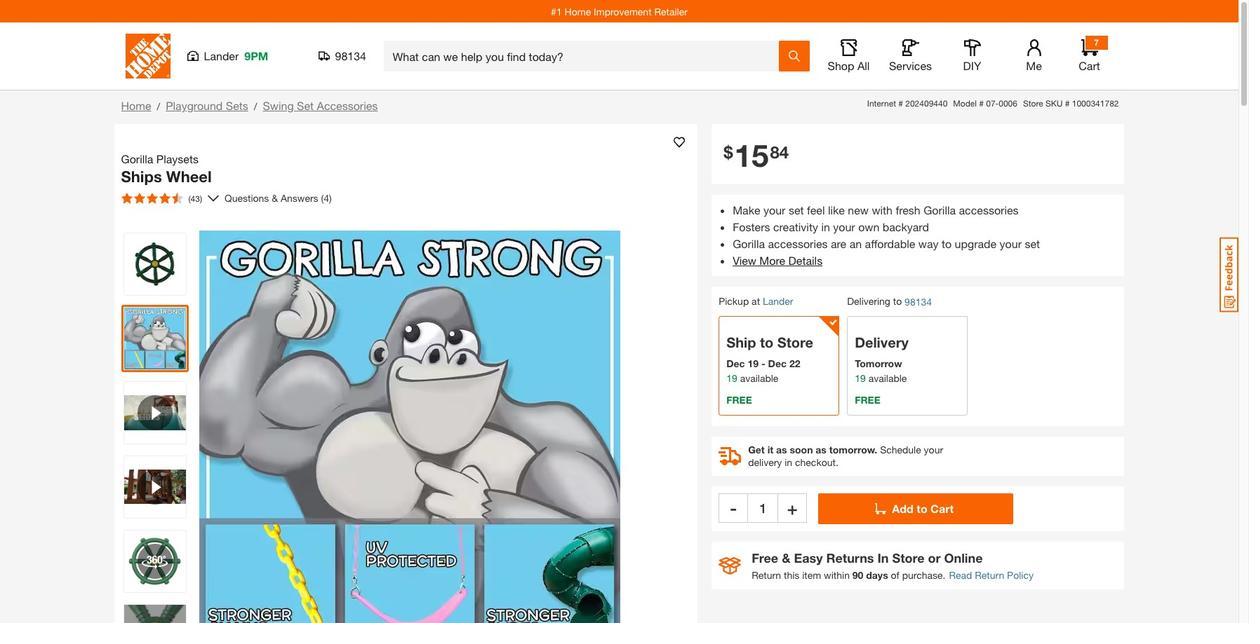 Task type: vqa. For each thing, say whether or not it's contained in the screenshot.
leftmost purchased
no



Task type: describe. For each thing, give the bounding box(es) containing it.
sets
[[226, 99, 248, 112]]

$ 15 84
[[724, 137, 789, 174]]

with
[[872, 204, 893, 217]]

to for store
[[760, 335, 774, 351]]

98134 inside button
[[335, 49, 366, 62]]

it
[[768, 444, 774, 456]]

feel
[[807, 204, 825, 217]]

feedback link image
[[1220, 237, 1239, 313]]

purchase.
[[902, 570, 946, 582]]

wheel
[[166, 168, 212, 186]]

(43) button
[[115, 187, 208, 210]]

0 horizontal spatial 19
[[727, 373, 737, 385]]

view more details link
[[733, 254, 823, 268]]

1 return from the left
[[752, 570, 781, 582]]

backyard
[[883, 221, 929, 234]]

within
[[824, 570, 850, 582]]

6317221895112 image
[[124, 457, 186, 518]]

1000341782
[[1072, 98, 1119, 109]]

new
[[848, 204, 869, 217]]

1 horizontal spatial home
[[565, 5, 591, 17]]

green gorilla playsets swing set accessories 07 0006 64.0 image
[[124, 233, 186, 295]]

& for answers
[[272, 192, 278, 204]]

lander 9pm
[[204, 49, 268, 62]]

free & easy returns in store or online return this item within 90 days of purchase. read return policy
[[752, 551, 1034, 582]]

soon
[[790, 444, 813, 456]]

lander button
[[763, 296, 793, 308]]

& for easy
[[782, 551, 791, 567]]

improvement
[[594, 5, 652, 17]]

swing set accessories link
[[263, 99, 378, 112]]

upgrade
[[955, 238, 997, 251]]

202409440_s01 image
[[124, 531, 186, 593]]

returns
[[826, 551, 874, 567]]

available inside ship to store dec 19 - dec 22 19 available
[[740, 373, 779, 385]]

internet # 202409440 model # 07-0006 store sku # 1000341782
[[867, 98, 1119, 109]]

are
[[831, 238, 847, 251]]

ships
[[121, 168, 162, 186]]

$
[[724, 142, 733, 162]]

tomorrow.
[[829, 444, 877, 456]]

your inside schedule your delivery in checkout.
[[924, 444, 943, 456]]

get
[[748, 444, 765, 456]]

2 dec from the left
[[768, 358, 787, 370]]

+ button
[[778, 494, 807, 524]]

3 # from the left
[[1065, 98, 1070, 109]]

(43) link
[[115, 187, 219, 210]]

make
[[733, 204, 761, 217]]

shop
[[828, 59, 855, 72]]

your up are
[[833, 221, 855, 234]]

5988218005001 image
[[124, 382, 186, 444]]

ship to store dec 19 - dec 22 19 available
[[727, 335, 813, 385]]

store inside ship to store dec 19 - dec 22 19 available
[[777, 335, 813, 351]]

an
[[850, 238, 862, 251]]

delivery tomorrow 19 available
[[855, 335, 909, 385]]

90
[[853, 570, 864, 582]]

2 # from the left
[[979, 98, 984, 109]]

shop all
[[828, 59, 870, 72]]

fosters
[[733, 221, 770, 234]]

this
[[784, 570, 800, 582]]

(4)
[[321, 192, 332, 204]]

gorilla playsets link
[[121, 151, 204, 168]]

home / playground sets / swing set accessories
[[121, 99, 378, 112]]

delivering
[[847, 296, 891, 308]]

online
[[944, 551, 983, 567]]

free for tomorrow
[[855, 395, 881, 407]]

delivery
[[855, 335, 909, 351]]

1 horizontal spatial cart
[[1079, 59, 1100, 72]]

shop all button
[[826, 39, 871, 73]]

1 vertical spatial set
[[1025, 238, 1040, 251]]

4.5 stars image
[[121, 193, 183, 204]]

2 / from the left
[[254, 100, 257, 112]]

at
[[752, 296, 760, 308]]

sku
[[1046, 98, 1063, 109]]

free for to
[[727, 395, 752, 407]]

or
[[928, 551, 941, 567]]

make your set feel like new with fresh gorilla accessories fosters creativity in your own backyard gorilla accessories are an affordable way to upgrade your set view more details
[[733, 204, 1040, 268]]

retailer
[[654, 5, 688, 17]]

98134 button
[[318, 49, 367, 63]]

policy
[[1007, 570, 1034, 582]]

2 horizontal spatial gorilla
[[924, 204, 956, 217]]

22
[[790, 358, 800, 370]]

store inside free & easy returns in store or online return this item within 90 days of purchase. read return policy
[[892, 551, 925, 567]]

0 vertical spatial store
[[1023, 98, 1043, 109]]

me
[[1026, 59, 1042, 72]]

#1 home improvement retailer
[[551, 5, 688, 17]]

1 dec from the left
[[727, 358, 745, 370]]

add to cart button
[[818, 494, 1014, 525]]

2 as from the left
[[816, 444, 827, 456]]

cart inside add to cart button
[[931, 503, 954, 516]]

icon image
[[719, 558, 741, 575]]

schedule
[[880, 444, 921, 456]]

internet
[[867, 98, 896, 109]]

questions & answers (4)
[[225, 192, 332, 204]]

pickup at lander
[[719, 296, 793, 308]]

fresh
[[896, 204, 921, 217]]

pickup
[[719, 296, 749, 308]]

more
[[760, 254, 785, 268]]

84
[[770, 142, 789, 162]]

the home depot logo image
[[125, 34, 170, 79]]

in
[[878, 551, 889, 567]]

#1
[[551, 5, 562, 17]]



Task type: locate. For each thing, give the bounding box(es) containing it.
0 horizontal spatial lander
[[204, 49, 239, 62]]

What can we help you find today? search field
[[393, 41, 778, 71]]

to inside delivering to 98134
[[893, 296, 902, 308]]

answers
[[281, 192, 318, 204]]

0 horizontal spatial /
[[157, 100, 160, 112]]

to inside add to cart button
[[917, 503, 928, 516]]

free
[[727, 395, 752, 407], [855, 395, 881, 407]]

98134
[[335, 49, 366, 62], [905, 296, 932, 308]]

&
[[272, 192, 278, 204], [782, 551, 791, 567]]

tomorrow
[[855, 358, 902, 370]]

return down free
[[752, 570, 781, 582]]

0 vertical spatial cart
[[1079, 59, 1100, 72]]

in down feel
[[821, 221, 830, 234]]

1 vertical spatial lander
[[763, 296, 793, 308]]

2 vertical spatial gorilla
[[733, 238, 765, 251]]

0 horizontal spatial dec
[[727, 358, 745, 370]]

of
[[891, 570, 900, 582]]

green gorilla playsets swing set accessories 07 0006 e1.1 image
[[124, 308, 186, 370]]

read return policy link
[[949, 569, 1034, 583]]

like
[[828, 204, 845, 217]]

services
[[889, 59, 932, 72]]

2 horizontal spatial #
[[1065, 98, 1070, 109]]

delivery
[[748, 457, 782, 469]]

gorilla down the fosters
[[733, 238, 765, 251]]

lander right at
[[763, 296, 793, 308]]

1 vertical spatial home
[[121, 99, 151, 112]]

0 vertical spatial gorilla
[[121, 152, 153, 166]]

# right internet
[[899, 98, 903, 109]]

1 horizontal spatial gorilla
[[733, 238, 765, 251]]

1 horizontal spatial dec
[[768, 358, 787, 370]]

available down the tomorrow
[[869, 373, 907, 385]]

1 horizontal spatial in
[[821, 221, 830, 234]]

accessories up upgrade
[[959, 204, 1019, 217]]

all
[[858, 59, 870, 72]]

+
[[787, 499, 798, 519]]

/ right 'sets'
[[254, 100, 257, 112]]

dec down 'ship'
[[727, 358, 745, 370]]

available inside delivery tomorrow 19 available
[[869, 373, 907, 385]]

1 vertical spatial store
[[777, 335, 813, 351]]

store left the sku
[[1023, 98, 1043, 109]]

(43)
[[188, 193, 202, 204]]

questions
[[225, 192, 269, 204]]

- up icon
[[730, 499, 737, 519]]

add
[[892, 503, 914, 516]]

read
[[949, 570, 972, 582]]

1 horizontal spatial set
[[1025, 238, 1040, 251]]

-
[[761, 358, 765, 370], [730, 499, 737, 519]]

set up creativity
[[789, 204, 804, 217]]

gorilla up ships
[[121, 152, 153, 166]]

return right read at right
[[975, 570, 1005, 582]]

diy button
[[950, 39, 995, 73]]

98134 up accessories
[[335, 49, 366, 62]]

to inside ship to store dec 19 - dec 22 19 available
[[760, 335, 774, 351]]

own
[[858, 221, 880, 234]]

0 horizontal spatial free
[[727, 395, 752, 407]]

0 horizontal spatial store
[[777, 335, 813, 351]]

0 horizontal spatial available
[[740, 373, 779, 385]]

0 horizontal spatial set
[[789, 204, 804, 217]]

0 vertical spatial home
[[565, 5, 591, 17]]

way
[[919, 238, 939, 251]]

0 horizontal spatial as
[[776, 444, 787, 456]]

#
[[899, 98, 903, 109], [979, 98, 984, 109], [1065, 98, 1070, 109]]

add to cart
[[892, 503, 954, 516]]

0 vertical spatial accessories
[[959, 204, 1019, 217]]

playsets
[[156, 152, 199, 166]]

0 vertical spatial &
[[272, 192, 278, 204]]

1 horizontal spatial 98134
[[905, 296, 932, 308]]

diy
[[963, 59, 981, 72]]

0 vertical spatial in
[[821, 221, 830, 234]]

1 horizontal spatial free
[[855, 395, 881, 407]]

0 horizontal spatial &
[[272, 192, 278, 204]]

affordable
[[865, 238, 915, 251]]

15
[[735, 137, 769, 174]]

19 inside delivery tomorrow 19 available
[[855, 373, 866, 385]]

0 vertical spatial 98134
[[335, 49, 366, 62]]

2 horizontal spatial store
[[1023, 98, 1043, 109]]

set right upgrade
[[1025, 238, 1040, 251]]

1 horizontal spatial &
[[782, 551, 791, 567]]

& up this
[[782, 551, 791, 567]]

gorilla inside gorilla playsets ships wheel
[[121, 152, 153, 166]]

0 horizontal spatial home
[[121, 99, 151, 112]]

1 horizontal spatial /
[[254, 100, 257, 112]]

to right the add on the bottom right
[[917, 503, 928, 516]]

/ right "home" link
[[157, 100, 160, 112]]

available down 'ship'
[[740, 373, 779, 385]]

1 vertical spatial -
[[730, 499, 737, 519]]

ship
[[727, 335, 756, 351]]

home down the home depot logo
[[121, 99, 151, 112]]

lander left 9pm
[[204, 49, 239, 62]]

easy
[[794, 551, 823, 567]]

0 vertical spatial -
[[761, 358, 765, 370]]

gorilla right fresh
[[924, 204, 956, 217]]

1 vertical spatial cart
[[931, 503, 954, 516]]

1 # from the left
[[899, 98, 903, 109]]

0 horizontal spatial in
[[785, 457, 793, 469]]

1 horizontal spatial as
[[816, 444, 827, 456]]

cart down 7 on the top of page
[[1079, 59, 1100, 72]]

2 vertical spatial store
[[892, 551, 925, 567]]

1 horizontal spatial available
[[869, 373, 907, 385]]

1 horizontal spatial #
[[979, 98, 984, 109]]

0 vertical spatial lander
[[204, 49, 239, 62]]

in
[[821, 221, 830, 234], [785, 457, 793, 469]]

your right schedule
[[924, 444, 943, 456]]

schedule your delivery in checkout.
[[748, 444, 943, 469]]

1 available from the left
[[740, 373, 779, 385]]

2 horizontal spatial 19
[[855, 373, 866, 385]]

1 horizontal spatial accessories
[[959, 204, 1019, 217]]

1 horizontal spatial -
[[761, 358, 765, 370]]

free down the tomorrow
[[855, 395, 881, 407]]

0 horizontal spatial #
[[899, 98, 903, 109]]

2 return from the left
[[975, 570, 1005, 582]]

& left answers
[[272, 192, 278, 204]]

1 as from the left
[[776, 444, 787, 456]]

0 horizontal spatial -
[[730, 499, 737, 519]]

0 horizontal spatial gorilla
[[121, 152, 153, 166]]

- inside ship to store dec 19 - dec 22 19 available
[[761, 358, 765, 370]]

98134 right delivering
[[905, 296, 932, 308]]

delivering to 98134
[[847, 296, 932, 308]]

1 / from the left
[[157, 100, 160, 112]]

- inside button
[[730, 499, 737, 519]]

free down ship to store dec 19 - dec 22 19 available
[[727, 395, 752, 407]]

2 available from the left
[[869, 373, 907, 385]]

your right upgrade
[[1000, 238, 1022, 251]]

to for 98134
[[893, 296, 902, 308]]

accessories down creativity
[[768, 238, 828, 251]]

1 free from the left
[[727, 395, 752, 407]]

playground
[[166, 99, 223, 112]]

1 vertical spatial in
[[785, 457, 793, 469]]

98134 inside delivering to 98134
[[905, 296, 932, 308]]

home right #1
[[565, 5, 591, 17]]

None field
[[748, 494, 778, 524]]

set
[[789, 204, 804, 217], [1025, 238, 1040, 251]]

- button
[[719, 494, 748, 524]]

98134 link
[[905, 295, 932, 310]]

days
[[866, 570, 888, 582]]

in down soon
[[785, 457, 793, 469]]

to left 98134 link
[[893, 296, 902, 308]]

07-
[[986, 98, 999, 109]]

0 horizontal spatial cart
[[931, 503, 954, 516]]

1 horizontal spatial store
[[892, 551, 925, 567]]

- left 22
[[761, 358, 765, 370]]

0 horizontal spatial accessories
[[768, 238, 828, 251]]

as up checkout.
[[816, 444, 827, 456]]

to
[[942, 238, 952, 251], [893, 296, 902, 308], [760, 335, 774, 351], [917, 503, 928, 516]]

0006
[[999, 98, 1018, 109]]

view
[[733, 254, 757, 268]]

get it as soon as tomorrow.
[[748, 444, 877, 456]]

1 vertical spatial accessories
[[768, 238, 828, 251]]

playground sets link
[[166, 99, 248, 112]]

to right way
[[942, 238, 952, 251]]

0 horizontal spatial 98134
[[335, 49, 366, 62]]

accessories
[[959, 204, 1019, 217], [768, 238, 828, 251]]

me button
[[1012, 39, 1057, 73]]

/
[[157, 100, 160, 112], [254, 100, 257, 112]]

1 vertical spatial 98134
[[905, 296, 932, 308]]

cart
[[1079, 59, 1100, 72], [931, 503, 954, 516]]

7
[[1094, 37, 1099, 48]]

1 horizontal spatial 19
[[748, 358, 759, 370]]

0 horizontal spatial return
[[752, 570, 781, 582]]

home link
[[121, 99, 151, 112]]

0 vertical spatial set
[[789, 204, 804, 217]]

as right the it
[[776, 444, 787, 456]]

set
[[297, 99, 314, 112]]

202409440
[[906, 98, 948, 109]]

# left 07-
[[979, 98, 984, 109]]

store up the of
[[892, 551, 925, 567]]

to inside make your set feel like new with fresh gorilla accessories fosters creativity in your own backyard gorilla accessories are an affordable way to upgrade your set view more details
[[942, 238, 952, 251]]

your
[[764, 204, 786, 217], [833, 221, 855, 234], [1000, 238, 1022, 251], [924, 444, 943, 456]]

cart 7
[[1079, 37, 1100, 72]]

services button
[[888, 39, 933, 73]]

2 free from the left
[[855, 395, 881, 407]]

details
[[789, 254, 823, 268]]

dec left 22
[[768, 358, 787, 370]]

as
[[776, 444, 787, 456], [816, 444, 827, 456]]

1 vertical spatial gorilla
[[924, 204, 956, 217]]

cart right the add on the bottom right
[[931, 503, 954, 516]]

& inside free & easy returns in store or online return this item within 90 days of purchase. read return policy
[[782, 551, 791, 567]]

to right 'ship'
[[760, 335, 774, 351]]

green gorilla playsets swing set accessories 07 0006 40.2 image
[[124, 605, 186, 624]]

# right the sku
[[1065, 98, 1070, 109]]

in inside schedule your delivery in checkout.
[[785, 457, 793, 469]]

store
[[1023, 98, 1043, 109], [777, 335, 813, 351], [892, 551, 925, 567]]

store up 22
[[777, 335, 813, 351]]

1 vertical spatial &
[[782, 551, 791, 567]]

swing
[[263, 99, 294, 112]]

your up creativity
[[764, 204, 786, 217]]

home
[[565, 5, 591, 17], [121, 99, 151, 112]]

1 horizontal spatial return
[[975, 570, 1005, 582]]

in inside make your set feel like new with fresh gorilla accessories fosters creativity in your own backyard gorilla accessories are an affordable way to upgrade your set view more details
[[821, 221, 830, 234]]

1 horizontal spatial lander
[[763, 296, 793, 308]]

checkout.
[[795, 457, 839, 469]]

creativity
[[773, 221, 818, 234]]

to for cart
[[917, 503, 928, 516]]



